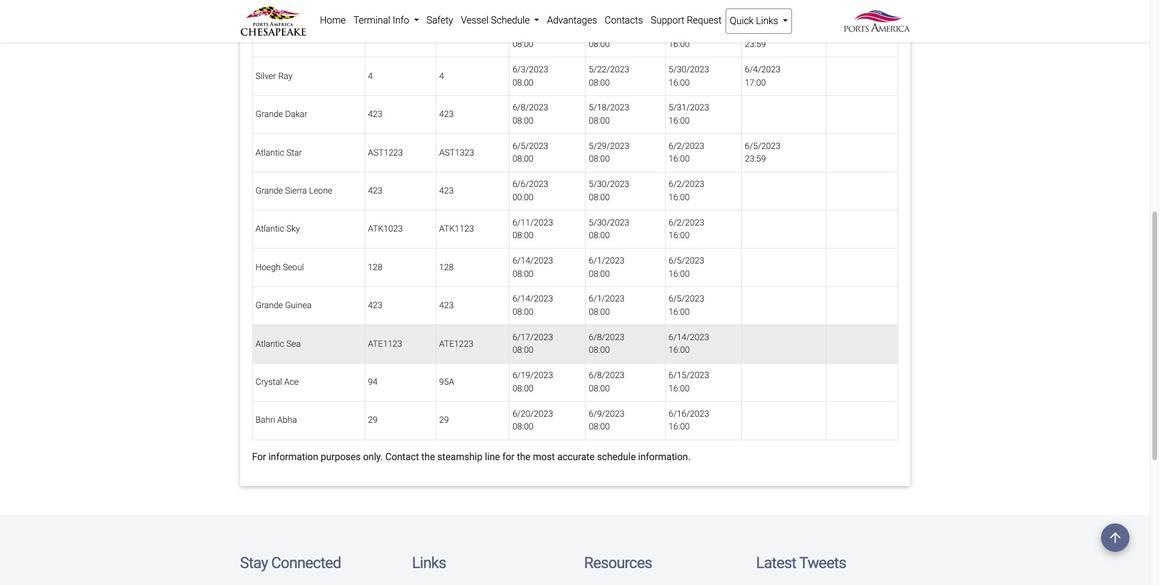 Task type: vqa. For each thing, say whether or not it's contained in the screenshot.
to in Ports America will invest $500 million in the project, providing $140 million to the state fund for highway, bridge and tunnel projects near the port.
no



Task type: locate. For each thing, give the bounding box(es) containing it.
6/8/2023 08:00 for 6/17/2023
[[589, 333, 625, 356]]

7 16:00 from the top
[[669, 269, 690, 279]]

5/29/2023
[[589, 141, 630, 152]]

6/6/2023 00:00
[[513, 180, 549, 203]]

2 16:00 from the top
[[669, 78, 690, 88]]

grande left guinea
[[256, 301, 283, 311]]

1 6/1/2023 08:00 from the top
[[589, 256, 625, 279]]

1 6/2/2023 from the top
[[669, 141, 705, 152]]

6/14/2023 08:00 for 128
[[513, 256, 553, 279]]

11 16:00 from the top
[[669, 422, 690, 433]]

8 16:00 from the top
[[669, 307, 690, 318]]

2 vertical spatial 6/2/2023 16:00
[[669, 218, 705, 241]]

2 6/2/2023 from the top
[[669, 180, 705, 190]]

information
[[269, 452, 318, 463]]

5/22/2023 08:00
[[589, 65, 630, 88]]

1 vertical spatial 6/2/2023 16:00
[[669, 180, 705, 203]]

16:00 inside 6/14/2023 16:00
[[669, 346, 690, 356]]

terminal
[[354, 14, 391, 26]]

go to top image
[[1102, 524, 1130, 553]]

only.
[[363, 452, 383, 463]]

423 up ast1223
[[368, 109, 383, 120]]

1 vertical spatial 6/14/2023 08:00
[[513, 294, 553, 318]]

0 vertical spatial 6/5/2023 16:00
[[669, 256, 705, 279]]

1 vertical spatial 6/8/2023 08:00
[[589, 333, 625, 356]]

safety link
[[423, 8, 457, 33]]

0 vertical spatial 6/8/2023 08:00
[[513, 103, 549, 126]]

23:59
[[745, 1, 766, 11], [745, 39, 766, 50], [745, 154, 766, 165]]

info
[[393, 14, 409, 26]]

1 horizontal spatial 4
[[439, 71, 444, 81]]

1 128 from the left
[[368, 263, 383, 273]]

5/31/2023 down 5/30/2023 16:00
[[669, 103, 710, 113]]

0 horizontal spatial 4
[[368, 71, 373, 81]]

9 16:00 from the top
[[669, 346, 690, 356]]

1 horizontal spatial links
[[756, 15, 779, 27]]

latest tweets
[[757, 554, 847, 572]]

seoul
[[283, 263, 304, 273]]

2 6/1/2023 08:00 from the top
[[589, 294, 625, 318]]

atlantic left star
[[256, 148, 284, 158]]

1 vertical spatial 6/14/2023
[[513, 294, 553, 305]]

5/22/2023
[[589, 65, 630, 75]]

1 vertical spatial 6/8/2023
[[589, 333, 625, 343]]

4 down the ats0623
[[439, 71, 444, 81]]

0 vertical spatial 5/31/2023
[[745, 26, 786, 37]]

4 16:00 from the top
[[669, 154, 690, 165]]

3 6/2/2023 16:00 from the top
[[669, 218, 705, 241]]

1 16:00 from the top
[[669, 39, 690, 50]]

1 vertical spatial 5/31/2023
[[669, 103, 710, 113]]

6 16:00 from the top
[[669, 231, 690, 241]]

safety
[[427, 14, 453, 26]]

6/14/2023 08:00 down 6/11/2023 08:00
[[513, 256, 553, 279]]

support request
[[651, 14, 722, 26]]

0 vertical spatial 5/30/2023
[[669, 65, 710, 75]]

vessel
[[461, 14, 489, 26]]

6/14/2023 08:00 up 6/17/2023
[[513, 294, 553, 318]]

5 16:00 from the top
[[669, 193, 690, 203]]

2 6/2/2023 16:00 from the top
[[669, 180, 705, 203]]

3 16:00 from the top
[[669, 116, 690, 126]]

atlantic sea
[[256, 339, 301, 350]]

0 vertical spatial 6/1/2023
[[589, 256, 625, 266]]

6/5/2023 16:00
[[669, 256, 705, 279], [669, 294, 705, 318]]

1 vertical spatial 5/30/2023 08:00
[[589, 218, 630, 241]]

5/18/2023 08:00
[[589, 103, 630, 126]]

16:00 inside 5/26/2023 16:00
[[669, 39, 690, 50]]

16:00 for hoegh seoul
[[669, 269, 690, 279]]

6/2/2023 for 6/5/2023
[[669, 141, 705, 152]]

0 vertical spatial 6/1/2023 08:00
[[589, 256, 625, 279]]

2 6/5/2023 16:00 from the top
[[669, 294, 705, 318]]

6/14/2023 up 6/15/2023
[[669, 333, 710, 343]]

1 vertical spatial 6/5/2023 16:00
[[669, 294, 705, 318]]

3 atlantic from the top
[[256, 224, 284, 235]]

6/2/2023 16:00
[[669, 141, 705, 165], [669, 180, 705, 203], [669, 218, 705, 241]]

6/2/2023 16:00 for 6/11/2023
[[669, 218, 705, 241]]

00:00
[[513, 193, 534, 203]]

4
[[368, 71, 373, 81], [439, 71, 444, 81]]

1 6/14/2023 08:00 from the top
[[513, 256, 553, 279]]

5/26/2023
[[669, 26, 710, 37]]

08:00 inside '5/29/2023 08:00'
[[589, 154, 610, 165]]

3 grande from the top
[[256, 301, 283, 311]]

crystal ace
[[256, 378, 299, 388]]

23:59 inside 5/31/2023 23:59
[[745, 39, 766, 50]]

0 vertical spatial 6/14/2023
[[513, 256, 553, 266]]

29 down 95a
[[439, 416, 449, 426]]

1 6/5/2023 16:00 from the top
[[669, 256, 705, 279]]

abha
[[277, 416, 297, 426]]

0 vertical spatial links
[[756, 15, 779, 27]]

0 vertical spatial 6/2/2023
[[669, 141, 705, 152]]

1 29 from the left
[[368, 416, 378, 426]]

17:00
[[745, 78, 766, 88]]

2 vertical spatial 5/30/2023
[[589, 218, 630, 228]]

0 horizontal spatial 128
[[368, 263, 383, 273]]

hoegh
[[256, 263, 281, 273]]

sierra
[[285, 186, 307, 196]]

29 up only.
[[368, 416, 378, 426]]

vessel schedule
[[461, 14, 532, 26]]

2 6/1/2023 from the top
[[589, 294, 625, 305]]

5/30/2023 for 6/6/2023 00:00
[[589, 180, 630, 190]]

2 4 from the left
[[439, 71, 444, 81]]

1 vertical spatial links
[[412, 554, 446, 572]]

5/30/2023 for 6/11/2023 08:00
[[589, 218, 630, 228]]

6/17/2023 08:00
[[513, 333, 553, 356]]

2 5/30/2023 08:00 from the top
[[589, 218, 630, 241]]

16:00 for atlantic star
[[669, 154, 690, 165]]

08:00 inside 6/11/2023 08:00
[[513, 231, 534, 241]]

5/30/2023 08:00
[[589, 180, 630, 203], [589, 218, 630, 241]]

connected
[[271, 554, 341, 572]]

1 horizontal spatial the
[[517, 452, 531, 463]]

6/2/2023 16:00 for 6/5/2023
[[669, 141, 705, 165]]

atlantic left 'sky'
[[256, 224, 284, 235]]

0 vertical spatial 5/30/2023 08:00
[[589, 180, 630, 203]]

stay
[[240, 554, 268, 572]]

1 vertical spatial 6/2/2023
[[669, 180, 705, 190]]

16:00 inside 5/31/2023 16:00
[[669, 116, 690, 126]]

5/30/2023 16:00
[[669, 65, 710, 88]]

1 5/30/2023 08:00 from the top
[[589, 180, 630, 203]]

6/8/2023 for 6/19/2023 08:00
[[589, 371, 625, 381]]

2 vertical spatial 6/14/2023
[[669, 333, 710, 343]]

hoegh seoul
[[256, 263, 304, 273]]

23:59 inside 6/5/2023 23:59
[[745, 154, 766, 165]]

1 vertical spatial grande
[[256, 186, 283, 196]]

the right contact
[[422, 452, 435, 463]]

3 6/2/2023 from the top
[[669, 218, 705, 228]]

the right for
[[517, 452, 531, 463]]

6/20/2023 08:00
[[513, 409, 553, 433]]

2 6/14/2023 08:00 from the top
[[513, 294, 553, 318]]

information.
[[638, 452, 691, 463]]

5/31/2023 23:59
[[745, 26, 786, 50]]

1 grande from the top
[[256, 109, 283, 120]]

0 horizontal spatial the
[[422, 452, 435, 463]]

2 vertical spatial 6/2/2023
[[669, 218, 705, 228]]

1 vertical spatial 6/1/2023
[[589, 294, 625, 305]]

3 23:59 from the top
[[745, 154, 766, 165]]

1 4 from the left
[[368, 71, 373, 81]]

08:00 inside 5/18/2023 08:00
[[589, 116, 610, 126]]

ast1323
[[439, 148, 474, 158]]

atlantic left sail on the left of page
[[256, 33, 284, 43]]

2 grande from the top
[[256, 186, 283, 196]]

1 6/2/2023 16:00 from the top
[[669, 141, 705, 165]]

atlantic sky
[[256, 224, 300, 235]]

128 down atk1123
[[439, 263, 454, 273]]

1 6/1/2023 from the top
[[589, 256, 625, 266]]

0 horizontal spatial 29
[[368, 416, 378, 426]]

ats0623 08:00
[[439, 33, 534, 50]]

2 vertical spatial 23:59
[[745, 154, 766, 165]]

1 vertical spatial 6/1/2023 08:00
[[589, 294, 625, 318]]

2 vertical spatial grande
[[256, 301, 283, 311]]

0 vertical spatial grande
[[256, 109, 283, 120]]

6/14/2023 08:00
[[513, 256, 553, 279], [513, 294, 553, 318]]

2 vertical spatial 6/8/2023
[[589, 371, 625, 381]]

support request link
[[647, 8, 726, 33]]

5/31/2023 up the 6/4/2023
[[745, 26, 786, 37]]

atlantic left sea
[[256, 339, 284, 350]]

6/4/2023 17:00
[[745, 65, 781, 88]]

423 up atk1023
[[368, 186, 383, 196]]

16:00
[[669, 39, 690, 50], [669, 78, 690, 88], [669, 116, 690, 126], [669, 154, 690, 165], [669, 193, 690, 203], [669, 231, 690, 241], [669, 269, 690, 279], [669, 307, 690, 318], [669, 346, 690, 356], [669, 384, 690, 394], [669, 422, 690, 433]]

latest
[[757, 554, 797, 572]]

423 up atk1123
[[439, 186, 454, 196]]

0 horizontal spatial 5/31/2023
[[669, 103, 710, 113]]

4 down ats0523
[[368, 71, 373, 81]]

1 vertical spatial 5/30/2023
[[589, 180, 630, 190]]

08:00 inside 6/20/2023 08:00
[[513, 422, 534, 433]]

0 vertical spatial 6/14/2023 08:00
[[513, 256, 553, 279]]

08:00 inside 6/17/2023 08:00
[[513, 346, 534, 356]]

atlantic star
[[256, 148, 302, 158]]

6/14/2023 08:00 for 423
[[513, 294, 553, 318]]

16:00 for bahri abha
[[669, 422, 690, 433]]

16:00 inside "6/15/2023 16:00"
[[669, 384, 690, 394]]

contact
[[385, 452, 419, 463]]

6/14/2023 down 6/11/2023 08:00
[[513, 256, 553, 266]]

6/15/2023
[[669, 371, 710, 381]]

grande left sierra
[[256, 186, 283, 196]]

1 atlantic from the top
[[256, 33, 284, 43]]

for
[[503, 452, 515, 463]]

6/1/2023 for 423
[[589, 294, 625, 305]]

29
[[368, 416, 378, 426], [439, 416, 449, 426]]

6/20/2023
[[513, 409, 553, 420]]

grande left dakar on the left top of the page
[[256, 109, 283, 120]]

for
[[252, 452, 266, 463]]

6/1/2023 for 128
[[589, 256, 625, 266]]

23:59 for 6/5/2023
[[745, 154, 766, 165]]

16:00 for atlantic sail
[[669, 39, 690, 50]]

6/16/2023 16:00
[[669, 409, 710, 433]]

1 horizontal spatial 128
[[439, 263, 454, 273]]

6/14/2023
[[513, 256, 553, 266], [513, 294, 553, 305], [669, 333, 710, 343]]

accurate
[[558, 452, 595, 463]]

grande dakar
[[256, 109, 307, 120]]

2 vertical spatial 6/8/2023 08:00
[[589, 371, 625, 394]]

1 the from the left
[[422, 452, 435, 463]]

links
[[756, 15, 779, 27], [412, 554, 446, 572]]

16:00 inside 6/16/2023 16:00
[[669, 422, 690, 433]]

16:00 for atlantic sky
[[669, 231, 690, 241]]

4 atlantic from the top
[[256, 339, 284, 350]]

0 horizontal spatial links
[[412, 554, 446, 572]]

16:00 inside 5/30/2023 16:00
[[669, 78, 690, 88]]

6/1/2023 08:00
[[589, 256, 625, 279], [589, 294, 625, 318]]

5/19/2023
[[589, 26, 630, 37]]

10 16:00 from the top
[[669, 384, 690, 394]]

6/11/2023
[[513, 218, 553, 228]]

128 down atk1023
[[368, 263, 383, 273]]

6/1/2023 08:00 for 128
[[589, 256, 625, 279]]

2 atlantic from the top
[[256, 148, 284, 158]]

423
[[368, 109, 383, 120], [439, 109, 454, 120], [368, 186, 383, 196], [439, 186, 454, 196], [368, 301, 383, 311], [439, 301, 454, 311]]

0 vertical spatial 6/2/2023 16:00
[[669, 141, 705, 165]]

1 horizontal spatial 5/31/2023
[[745, 26, 786, 37]]

ace
[[284, 378, 299, 388]]

atlantic for atlantic sail
[[256, 33, 284, 43]]

leone
[[309, 186, 333, 196]]

6/14/2023 up 6/17/2023
[[513, 294, 553, 305]]

1 vertical spatial 23:59
[[745, 39, 766, 50]]

0 vertical spatial 23:59
[[745, 1, 766, 11]]

6/3/2023
[[513, 65, 549, 75]]

2 23:59 from the top
[[745, 39, 766, 50]]

1 horizontal spatial 29
[[439, 416, 449, 426]]

6/5/2023 23:59
[[745, 141, 781, 165]]



Task type: describe. For each thing, give the bounding box(es) containing it.
advantages link
[[544, 8, 601, 33]]

ray
[[278, 71, 293, 81]]

2 128 from the left
[[439, 263, 454, 273]]

5/31/2023 16:00
[[669, 103, 710, 126]]

atlantic for atlantic sky
[[256, 224, 284, 235]]

6/19/2023
[[513, 371, 553, 381]]

vessel schedule link
[[457, 8, 544, 33]]

terminal info
[[354, 14, 412, 26]]

atk1123
[[439, 224, 474, 235]]

6/8/2023 08:00 for 6/19/2023
[[589, 371, 625, 394]]

6/2/2023 for 6/6/2023
[[669, 180, 705, 190]]

terminal info link
[[350, 8, 423, 33]]

08:00 inside "6/5/2023 08:00"
[[513, 154, 534, 165]]

guinea
[[285, 301, 312, 311]]

silver ray
[[256, 71, 293, 81]]

6/8/2023 for 6/17/2023 08:00
[[589, 333, 625, 343]]

sail
[[287, 33, 300, 43]]

contacts
[[605, 14, 643, 26]]

6/5/2023 08:00
[[513, 141, 549, 165]]

5/18/2023
[[589, 103, 630, 113]]

support
[[651, 14, 685, 26]]

6/14/2023 for 128
[[513, 256, 553, 266]]

grande for grande dakar
[[256, 109, 283, 120]]

grande sierra leone
[[256, 186, 333, 196]]

dakar
[[285, 109, 307, 120]]

5/30/2023 08:00 for 6/11/2023
[[589, 218, 630, 241]]

16:00 for silver ray
[[669, 78, 690, 88]]

08:00 inside 6/9/2023 08:00
[[589, 422, 610, 433]]

6/16/2023
[[669, 409, 710, 420]]

2 the from the left
[[517, 452, 531, 463]]

6/14/2023 for 423
[[513, 294, 553, 305]]

5/31/2023 for 16:00
[[669, 103, 710, 113]]

6/6/2023
[[513, 180, 549, 190]]

grande guinea
[[256, 301, 312, 311]]

home
[[320, 14, 346, 26]]

request
[[687, 14, 722, 26]]

16:00 for grande guinea
[[669, 307, 690, 318]]

crystal
[[256, 378, 282, 388]]

stay connected
[[240, 554, 341, 572]]

ate1123
[[368, 339, 402, 350]]

5/30/2023 08:00 for 6/6/2023
[[589, 180, 630, 203]]

6/4/2023
[[745, 65, 781, 75]]

94
[[368, 378, 378, 388]]

423 up "ast1323"
[[439, 109, 454, 120]]

quick links link
[[726, 8, 793, 34]]

star
[[287, 148, 302, 158]]

ats0523
[[368, 33, 403, 43]]

for information purposes only. contact the steamship line for the most accurate schedule information.
[[252, 452, 691, 463]]

ats0623
[[439, 33, 474, 43]]

atk1023
[[368, 224, 403, 235]]

atlantic sail
[[256, 33, 300, 43]]

08:00 inside the 5/19/2023 08:00
[[589, 39, 610, 50]]

bahri
[[256, 416, 275, 426]]

most
[[533, 452, 555, 463]]

5/31/2023 for 23:59
[[745, 26, 786, 37]]

16:00 for grande sierra leone
[[669, 193, 690, 203]]

5/29/2023 08:00
[[589, 141, 630, 165]]

23:59 for 5/31/2023
[[745, 39, 766, 50]]

bahri abha
[[256, 416, 297, 426]]

advantages
[[547, 14, 597, 26]]

tweets
[[800, 554, 847, 572]]

6/1/2023 08:00 for 423
[[589, 294, 625, 318]]

6/14/2023 16:00
[[669, 333, 710, 356]]

ate1223
[[439, 339, 474, 350]]

purposes
[[321, 452, 361, 463]]

6/11/2023 08:00
[[513, 218, 553, 241]]

6/3/2023 08:00
[[513, 65, 549, 88]]

6/9/2023
[[589, 409, 625, 420]]

5/19/2023 08:00
[[589, 26, 630, 50]]

6/19/2023 08:00
[[513, 371, 553, 394]]

atlantic for atlantic sea
[[256, 339, 284, 350]]

atlantic for atlantic star
[[256, 148, 284, 158]]

resources
[[584, 554, 652, 572]]

grande for grande sierra leone
[[256, 186, 283, 196]]

423 up ate1123 at left bottom
[[368, 301, 383, 311]]

sky
[[287, 224, 300, 235]]

quick
[[730, 15, 754, 27]]

0 vertical spatial 6/8/2023
[[513, 103, 549, 113]]

2 29 from the left
[[439, 416, 449, 426]]

423 up "ate1223"
[[439, 301, 454, 311]]

ast1223
[[368, 148, 403, 158]]

5/26/2023 16:00
[[669, 26, 710, 50]]

6/15/2023 16:00
[[669, 371, 710, 394]]

steamship
[[438, 452, 483, 463]]

silver
[[256, 71, 276, 81]]

1 23:59 from the top
[[745, 1, 766, 11]]

95a
[[439, 378, 454, 388]]

08:00 inside '6/19/2023 08:00'
[[513, 384, 534, 394]]

16:00 for crystal ace
[[669, 384, 690, 394]]

quick links
[[730, 15, 781, 27]]

6/17/2023
[[513, 333, 553, 343]]

08:00 inside 6/3/2023 08:00
[[513, 78, 534, 88]]

6/5/2023 16:00 for 128
[[669, 256, 705, 279]]

grande for grande guinea
[[256, 301, 283, 311]]

6/2/2023 for 6/11/2023
[[669, 218, 705, 228]]

6/5/2023 16:00 for 423
[[669, 294, 705, 318]]

08:00 inside 5/22/2023 08:00
[[589, 78, 610, 88]]

6/9/2023 08:00
[[589, 409, 625, 433]]

08:00 inside ats0623 08:00
[[513, 39, 534, 50]]

contacts link
[[601, 8, 647, 33]]

16:00 for grande dakar
[[669, 116, 690, 126]]

sea
[[287, 339, 301, 350]]

16:00 for atlantic sea
[[669, 346, 690, 356]]

6/2/2023 16:00 for 6/6/2023
[[669, 180, 705, 203]]



